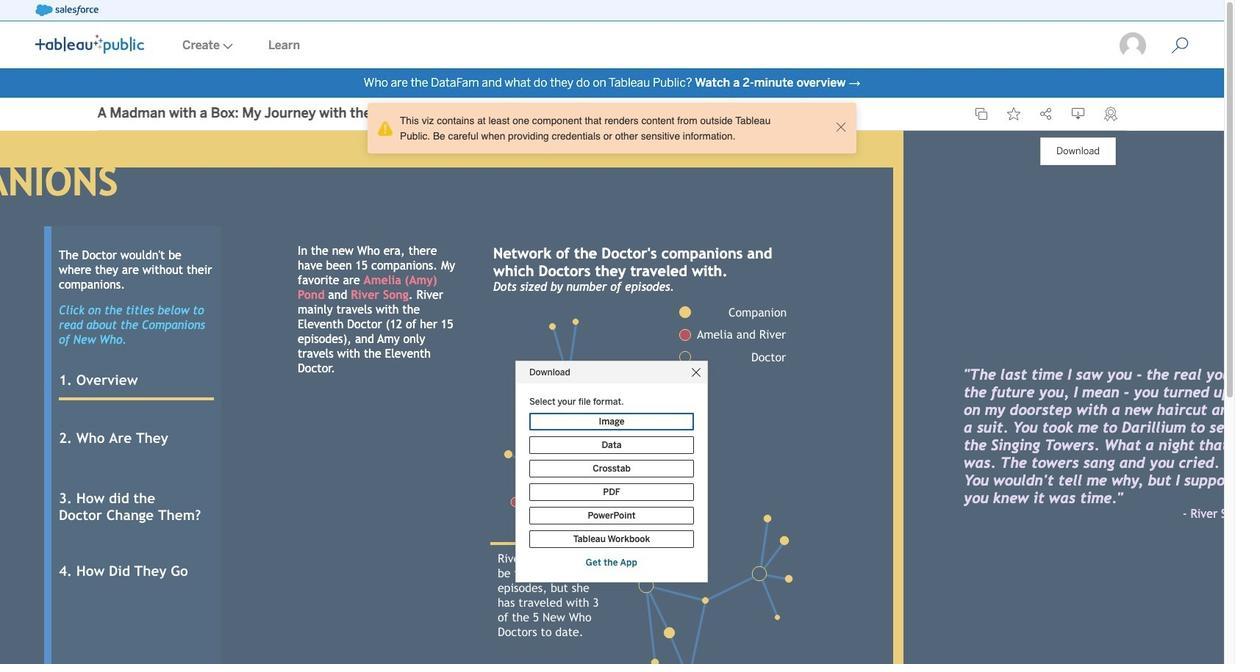 Task type: locate. For each thing, give the bounding box(es) containing it.
tara.schultz image
[[1119, 31, 1148, 60]]

alert
[[374, 109, 832, 148]]

make a copy image
[[975, 107, 988, 121]]

logo image
[[35, 35, 144, 54]]

favorite button image
[[1007, 107, 1020, 121]]

create image
[[220, 43, 233, 49]]

nominate for viz of the day image
[[1104, 107, 1117, 121]]

salesforce logo image
[[35, 4, 98, 16]]



Task type: describe. For each thing, give the bounding box(es) containing it.
go to search image
[[1154, 37, 1207, 54]]



Task type: vqa. For each thing, say whether or not it's contained in the screenshot.
Alert at the top of page
yes



